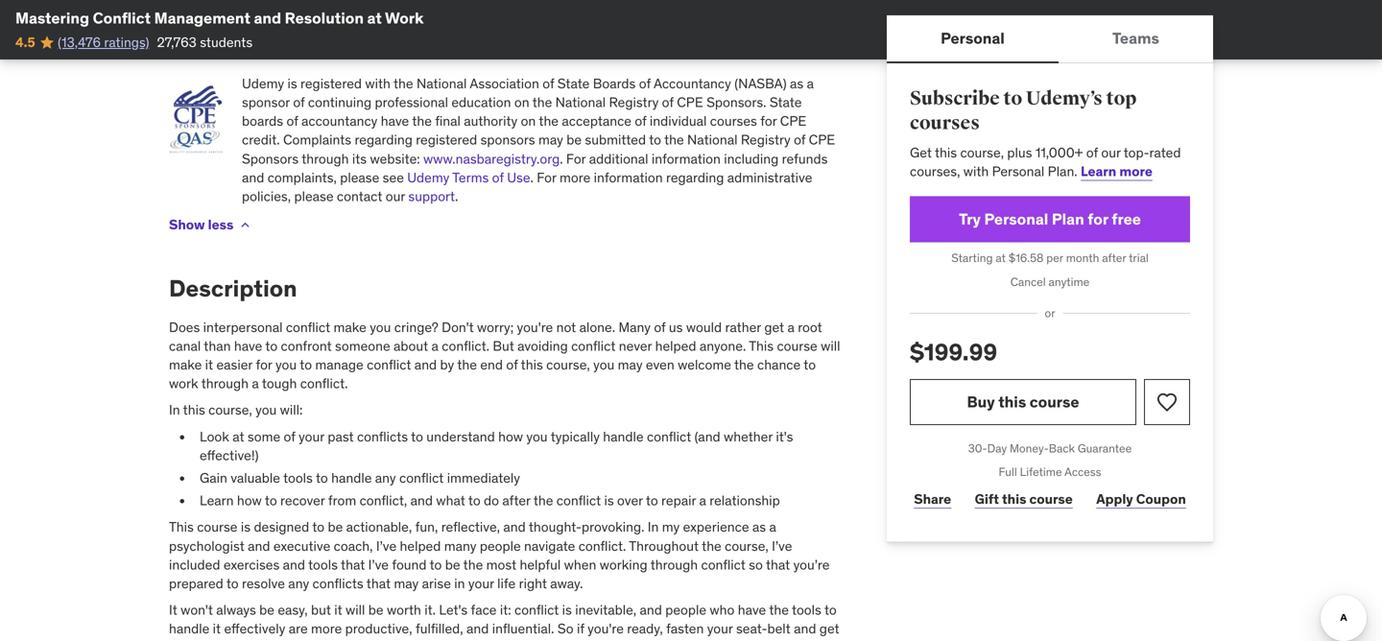 Task type: describe. For each thing, give the bounding box(es) containing it.
the up professional
[[394, 75, 414, 92]]

to inside the subscribe to udemy's top courses
[[1004, 87, 1023, 110]]

0 horizontal spatial people
[[480, 538, 521, 555]]

confront
[[281, 337, 332, 355]]

and up fun, in the left bottom of the page
[[411, 492, 433, 510]]

course, inside get this course, plus 11,000+ of our top-rated courses, with personal plan.
[[961, 144, 1005, 161]]

0 horizontal spatial will
[[346, 602, 365, 619]]

of right end
[[506, 356, 518, 374]]

as inside udemy is registered with the national association of state boards of accountancy (nasba) as a sponsor of continuing professional education on the national registry of cpe sponsors. state boards of accountancy have the final authority on the acceptance of individual courses for cpe credit. complaints regarding registered sponsors may be submitted to the national registry of cpe sponsors through its website:
[[790, 75, 804, 92]]

2 vertical spatial it
[[213, 621, 221, 638]]

to right chance
[[804, 356, 816, 374]]

easier
[[217, 356, 253, 374]]

please inside . for additional information including refunds and complaints, please see
[[340, 169, 380, 186]]

day
[[988, 441, 1008, 456]]

0 horizontal spatial this
[[169, 519, 194, 536]]

0 vertical spatial tools
[[283, 470, 313, 487]]

the down association
[[533, 94, 552, 111]]

this down avoiding
[[521, 356, 543, 374]]

for inside udemy is registered with the national association of state boards of accountancy (nasba) as a sponsor of continuing professional education on the national registry of cpe sponsors. state boards of accountancy have the final authority on the acceptance of individual courses for cpe credit. complaints regarding registered sponsors may be submitted to the national registry of cpe sponsors through its website:
[[761, 112, 777, 130]]

this right gift
[[1003, 491, 1027, 508]]

my
[[662, 519, 680, 536]]

the down anyone.
[[735, 356, 754, 374]]

30-
[[969, 441, 988, 456]]

this down work
[[183, 402, 205, 419]]

always
[[216, 602, 256, 619]]

after inside does interpersonal conflict make you cringe? don't worry; you're not alone. many of us would rather get a root canal than have to confront someone about a conflict. but avoiding conflict never helped anyone. this course will make it easier for you to manage conflict and by the end of this course, you may even welcome the chance to work through a tough conflict. in this course, you will: look at some of your past conflicts to understand how you typically handle conflict (and whether it's effective!) gain valuable tools to handle any conflict immediately learn how to recover from conflict, and what to do after the conflict is over to repair a relationship this course is designed to be actionable, fun, reflective, and thought-provoking. in my experience as a psychologist and executive coach, i've helped many people navigate conflict. throughout the course, i've included exercises and tools that i've found to be the most helpful when working through conflict so that you're prepared to resolve any conflicts that may arise in your life right away. it won't always be easy, but it will be worth it. let's face it: conflict is inevitable, and people who have the tools to handle it effectively are more productive, fulfilled, and influential. so if you're ready, fasten your seat-belt and get ready to learn!
[[503, 492, 531, 510]]

. for additional
[[560, 150, 563, 167]]

provoking.
[[582, 519, 645, 536]]

try personal plan for free
[[959, 209, 1142, 229]]

1 vertical spatial get
[[820, 621, 840, 638]]

is left designed
[[241, 519, 251, 536]]

0 horizontal spatial your
[[299, 428, 325, 445]]

0 horizontal spatial that
[[341, 556, 365, 574]]

and up most
[[504, 519, 526, 536]]

if
[[577, 621, 585, 638]]

money-
[[1010, 441, 1049, 456]]

easy,
[[278, 602, 308, 619]]

by
[[440, 356, 454, 374]]

conflict down alone. at the left
[[572, 337, 616, 355]]

you up the tough
[[276, 356, 297, 374]]

i've down 'actionable,'
[[376, 538, 397, 555]]

canal
[[169, 337, 201, 355]]

anytime
[[1049, 274, 1090, 289]]

2 horizontal spatial through
[[651, 556, 698, 574]]

acceptance
[[562, 112, 632, 130]]

1 vertical spatial any
[[288, 575, 309, 593]]

to right ready
[[205, 639, 218, 642]]

support .
[[409, 188, 459, 205]]

the up thought-
[[534, 492, 554, 510]]

for down resolution
[[338, 33, 355, 50]]

xsmall image
[[238, 218, 253, 233]]

1 horizontal spatial registered
[[416, 131, 477, 149]]

of right sponsor
[[293, 94, 305, 111]]

0 horizontal spatial make
[[169, 356, 202, 374]]

for for additional
[[567, 150, 586, 167]]

0 horizontal spatial registered
[[301, 75, 362, 92]]

0 vertical spatial you're
[[517, 319, 553, 336]]

and right belt
[[794, 621, 817, 638]]

have inside udemy is registered with the national association of state boards of accountancy (nasba) as a sponsor of continuing professional education on the national registry of cpe sponsors. state boards of accountancy have the final authority on the acceptance of individual courses for cpe credit. complaints regarding registered sponsors may be submitted to the national registry of cpe sponsors through its website:
[[381, 112, 409, 130]]

plan
[[1052, 209, 1085, 229]]

as inside does interpersonal conflict make you cringe? don't worry; you're not alone. many of us would rather get a root canal than have to confront someone about a conflict. but avoiding conflict never helped anyone. this course will make it easier for you to manage conflict and by the end of this course, you may even welcome the chance to work through a tough conflict. in this course, you will: look at some of your past conflicts to understand how you typically handle conflict (and whether it's effective!) gain valuable tools to handle any conflict immediately learn how to recover from conflict, and what to do after the conflict is over to repair a relationship this course is designed to be actionable, fun, reflective, and thought-provoking. in my experience as a psychologist and executive coach, i've helped many people navigate conflict. throughout the course, i've included exercises and tools that i've found to be the most helpful when working through conflict so that you're prepared to resolve any conflicts that may arise in your life right away. it won't always be easy, but it will be worth it. let's face it: conflict is inevitable, and people who have the tools to handle it effectively are more productive, fulfilled, and influential. so if you're ready, fasten your seat-belt and get ready to learn!
[[753, 519, 766, 536]]

undertake
[[205, 33, 266, 50]]

udemy's
[[1027, 87, 1103, 110]]

is up "so"
[[562, 602, 572, 619]]

this inside get this course, plus 11,000+ of our top-rated courses, with personal plan.
[[935, 144, 958, 161]]

www.nasbaregistry.org
[[424, 150, 560, 167]]

the right complete
[[585, 33, 605, 50]]

it.
[[425, 602, 436, 619]]

month
[[1067, 251, 1100, 266]]

productive,
[[345, 621, 413, 638]]

to down 'you're'
[[825, 602, 837, 619]]

try personal plan for free link
[[910, 196, 1191, 242]]

back
[[1049, 441, 1076, 456]]

reflective,
[[441, 519, 500, 536]]

1 vertical spatial through
[[201, 375, 249, 392]]

1 horizontal spatial people
[[666, 602, 707, 619]]

11,000+
[[1036, 144, 1084, 161]]

to inside udemy is registered with the national association of state boards of accountancy (nasba) as a sponsor of continuing professional education on the national registry of cpe sponsors. state boards of accountancy have the final authority on the acceptance of individual courses for cpe credit. complaints regarding registered sponsors may be submitted to the national registry of cpe sponsors through its website:
[[649, 131, 662, 149]]

1 horizontal spatial this
[[749, 337, 774, 355]]

us
[[669, 319, 683, 336]]

you right if
[[180, 33, 201, 50]]

thought-
[[529, 519, 582, 536]]

the right by
[[457, 356, 477, 374]]

course up psychologist
[[197, 519, 238, 536]]

2 horizontal spatial more
[[1120, 163, 1153, 180]]

$16.58
[[1009, 251, 1044, 266]]

past
[[328, 428, 354, 445]]

even
[[646, 356, 675, 374]]

1 horizontal spatial national
[[556, 94, 606, 111]]

boards
[[242, 112, 283, 130]]

but
[[311, 602, 331, 619]]

resolution
[[285, 8, 364, 28]]

this right "undertake" at the left
[[269, 33, 291, 50]]

show
[[169, 216, 205, 233]]

teams
[[1113, 28, 1160, 48]]

2 vertical spatial national
[[688, 131, 738, 149]]

students
[[200, 34, 253, 51]]

a down relationship
[[770, 519, 777, 536]]

information for regarding
[[594, 169, 663, 186]]

4.5
[[15, 34, 35, 51]]

1 horizontal spatial will
[[821, 337, 841, 355]]

course, up so
[[725, 538, 769, 555]]

2 vertical spatial your
[[708, 621, 733, 638]]

apply coupon button
[[1093, 481, 1191, 519]]

of up individual
[[662, 94, 674, 111]]

be up coach,
[[328, 519, 343, 536]]

does
[[169, 319, 200, 336]]

tough
[[262, 375, 297, 392]]

conflict left (and
[[647, 428, 692, 445]]

sponsors.
[[707, 94, 767, 111]]

2 vertical spatial tools
[[792, 602, 822, 619]]

0 horizontal spatial .
[[455, 188, 459, 205]]

ready,
[[627, 621, 663, 638]]

subscribe to udemy's top courses
[[910, 87, 1137, 135]]

1 vertical spatial helped
[[400, 538, 441, 555]]

whether
[[724, 428, 773, 445]]

access
[[1065, 465, 1102, 480]]

1 horizontal spatial registry
[[741, 131, 791, 149]]

0 horizontal spatial may
[[394, 575, 419, 593]]

included
[[169, 556, 220, 574]]

so
[[558, 621, 574, 638]]

1 vertical spatial have
[[234, 337, 262, 355]]

courses,
[[910, 163, 961, 180]]

gift this course
[[975, 491, 1073, 508]]

a right repair
[[700, 492, 707, 510]]

from
[[328, 492, 357, 510]]

of inside get this course, plus 11,000+ of our top-rated courses, with personal plan.
[[1087, 144, 1099, 161]]

and down executive
[[283, 556, 305, 574]]

teams button
[[1059, 15, 1214, 61]]

2 horizontal spatial please
[[483, 33, 522, 50]]

seat-
[[737, 621, 768, 638]]

credit.
[[242, 131, 280, 149]]

face
[[471, 602, 497, 619]]

0 vertical spatial national
[[417, 75, 467, 92]]

of right boards at the top left of the page
[[287, 112, 298, 130]]

of down www.nasbaregistry.org
[[492, 169, 504, 186]]

1 horizontal spatial learn
[[1081, 163, 1117, 180]]

of right boards
[[639, 75, 651, 92]]

is left over in the bottom left of the page
[[605, 492, 614, 510]]

0 vertical spatial it
[[205, 356, 213, 374]]

the down individual
[[665, 131, 684, 149]]

to left do
[[469, 492, 481, 510]]

avoiding
[[518, 337, 568, 355]]

a inside udemy is registered with the national association of state boards of accountancy (nasba) as a sponsor of continuing professional education on the national registry of cpe sponsors. state boards of accountancy have the final authority on the acceptance of individual courses for cpe credit. complaints regarding registered sponsors may be submitted to the national registry of cpe sponsors through its website:
[[807, 75, 814, 92]]

cringe?
[[394, 319, 439, 336]]

the down professional
[[412, 112, 432, 130]]

executive
[[274, 538, 331, 555]]

conflict down about
[[367, 356, 411, 374]]

you up someone
[[370, 319, 391, 336]]

terms
[[453, 169, 489, 186]]

more inside . for more information regarding administrative policies, please contact our
[[560, 169, 591, 186]]

sponsors
[[481, 131, 536, 149]]

and up "undertake" at the left
[[254, 8, 281, 28]]

right
[[519, 575, 547, 593]]

course, up look
[[209, 402, 252, 419]]

support
[[409, 188, 455, 205]]

top-
[[1124, 144, 1150, 161]]

course inside button
[[1030, 392, 1080, 412]]

1 vertical spatial it
[[334, 602, 343, 619]]

through inside udemy is registered with the national association of state boards of accountancy (nasba) as a sponsor of continuing professional education on the national registry of cpe sponsors. state boards of accountancy have the final authority on the acceptance of individual courses for cpe credit. complaints regarding registered sponsors may be submitted to the national registry of cpe sponsors through its website:
[[302, 150, 349, 167]]

1 horizontal spatial any
[[375, 470, 396, 487]]

management
[[154, 8, 251, 28]]

at inside "starting at $16.58 per month after trial cancel anytime"
[[996, 251, 1006, 266]]

throughout
[[629, 538, 699, 555]]

0 horizontal spatial registry
[[609, 94, 659, 111]]

course down lifetime at the right of page
[[1030, 491, 1073, 508]]

udemy for udemy is registered with the national association of state boards of accountancy (nasba) as a sponsor of continuing professional education on the national registry of cpe sponsors. state boards of accountancy have the final authority on the acceptance of individual courses for cpe credit. complaints regarding registered sponsors may be submitted to the national registry of cpe sponsors through its website:
[[242, 75, 284, 92]]

its
[[352, 150, 367, 167]]

1 vertical spatial handle
[[331, 470, 372, 487]]

designed
[[254, 519, 309, 536]]

to right over in the bottom left of the page
[[646, 492, 659, 510]]

and inside . for additional information including refunds and complaints, please see
[[242, 169, 264, 186]]

valuable
[[231, 470, 280, 487]]

website:
[[370, 150, 420, 167]]

you left typically
[[527, 428, 548, 445]]

show less
[[169, 216, 234, 233]]

resolve
[[242, 575, 285, 593]]

of up refunds
[[794, 131, 806, 149]]

1 horizontal spatial in
[[648, 519, 659, 536]]

per
[[1047, 251, 1064, 266]]

it
[[169, 602, 177, 619]]

please inside . for more information regarding administrative policies, please contact our
[[294, 188, 334, 205]]

you down alone. at the left
[[594, 356, 615, 374]]

27,763
[[157, 34, 197, 51]]

course, down avoiding
[[547, 356, 590, 374]]

i've left found
[[368, 556, 389, 574]]

udemy for udemy terms of use
[[407, 169, 450, 186]]

courses inside the subscribe to udemy's top courses
[[910, 112, 980, 135]]

cpe sponsor image
[[169, 74, 227, 159]]

apply coupon
[[1097, 491, 1187, 508]]

be up in
[[445, 556, 461, 574]]

27,763 students
[[157, 34, 253, 51]]

conflict up "influential."
[[515, 602, 559, 619]]

a right about
[[432, 337, 439, 355]]

after inside "starting at $16.58 per month after trial cancel anytime"
[[1103, 251, 1127, 266]]

1 horizontal spatial at
[[367, 8, 382, 28]]

to down confront on the left
[[300, 356, 312, 374]]

i've down relationship
[[772, 538, 793, 555]]

1 vertical spatial conflict.
[[300, 375, 348, 392]]

you left the will:
[[256, 402, 277, 419]]

administrative
[[728, 169, 813, 186]]

typically
[[551, 428, 600, 445]]

0 vertical spatial get
[[765, 319, 785, 336]]

and down face
[[467, 621, 489, 638]]

than
[[204, 337, 231, 355]]

to down valuable on the left
[[265, 492, 277, 510]]

description
[[169, 274, 297, 303]]

course down resolution
[[294, 33, 335, 50]]

1 horizontal spatial state
[[770, 94, 802, 111]]

cancel
[[1011, 274, 1046, 289]]

starting at $16.58 per month after trial cancel anytime
[[952, 251, 1149, 289]]

conflict
[[93, 8, 151, 28]]

to up always
[[227, 575, 239, 593]]

to up executive
[[312, 519, 325, 536]]

the left 'acceptance'
[[539, 112, 559, 130]]

prepared
[[169, 575, 224, 593]]

the up belt
[[770, 602, 789, 619]]

mastering
[[15, 8, 89, 28]]

coupon
[[1137, 491, 1187, 508]]

would
[[687, 319, 722, 336]]

conflict up confront on the left
[[286, 319, 331, 336]]



Task type: vqa. For each thing, say whether or not it's contained in the screenshot.
equipment to the left
no



Task type: locate. For each thing, give the bounding box(es) containing it.
fulfilled,
[[416, 621, 464, 638]]

personal up the subscribe
[[941, 28, 1005, 48]]

1 horizontal spatial courses
[[910, 112, 980, 135]]

courses
[[910, 112, 980, 135], [710, 112, 758, 130]]

registered down final
[[416, 131, 477, 149]]

0 horizontal spatial after
[[503, 492, 531, 510]]

0 vertical spatial any
[[375, 470, 396, 487]]

be inside udemy is registered with the national association of state boards of accountancy (nasba) as a sponsor of continuing professional education on the national registry of cpe sponsors. state boards of accountancy have the final authority on the acceptance of individual courses for cpe credit. complaints regarding registered sponsors may be submitted to the national registry of cpe sponsors through its website:
[[567, 131, 582, 149]]

more inside does interpersonal conflict make you cringe? don't worry; you're not alone. many of us would rather get a root canal than have to confront someone about a conflict. but avoiding conflict never helped anyone. this course will make it easier for you to manage conflict and by the end of this course, you may even welcome the chance to work through a tough conflict. in this course, you will: look at some of your past conflicts to understand how you typically handle conflict (and whether it's effective!) gain valuable tools to handle any conflict immediately learn how to recover from conflict, and what to do after the conflict is over to repair a relationship this course is designed to be actionable, fun, reflective, and thought-provoking. in my experience as a psychologist and executive coach, i've helped many people navigate conflict. throughout the course, i've included exercises and tools that i've found to be the most helpful when working through conflict so that you're prepared to resolve any conflicts that may arise in your life right away. it won't always be easy, but it will be worth it. let's face it: conflict is inevitable, and people who have the tools to handle it effectively are more productive, fulfilled, and influential. so if you're ready, fasten your seat-belt and get ready to learn!
[[311, 621, 342, 638]]

learn!
[[221, 639, 254, 642]]

gift this course link
[[971, 481, 1078, 519]]

will:
[[280, 402, 303, 419]]

0 vertical spatial with
[[365, 75, 391, 92]]

1 vertical spatial your
[[469, 575, 494, 593]]

1 vertical spatial registry
[[741, 131, 791, 149]]

is inside udemy is registered with the national association of state boards of accountancy (nasba) as a sponsor of continuing professional education on the national registry of cpe sponsors. state boards of accountancy have the final authority on the acceptance of individual courses for cpe credit. complaints regarding registered sponsors may be submitted to the national registry of cpe sponsors through its website:
[[288, 75, 297, 92]]

for inside does interpersonal conflict make you cringe? don't worry; you're not alone. many of us would rather get a root canal than have to confront someone about a conflict. but avoiding conflict never helped anyone. this course will make it easier for you to manage conflict and by the end of this course, you may even welcome the chance to work through a tough conflict. in this course, you will: look at some of your past conflicts to understand how you typically handle conflict (and whether it's effective!) gain valuable tools to handle any conflict immediately learn how to recover from conflict, and what to do after the conflict is over to repair a relationship this course is designed to be actionable, fun, reflective, and thought-provoking. in my experience as a psychologist and executive coach, i've helped many people navigate conflict. throughout the course, i've included exercises and tools that i've found to be the most helpful when working through conflict so that you're prepared to resolve any conflicts that may arise in your life right away. it won't always be easy, but it will be worth it. let's face it: conflict is inevitable, and people who have the tools to handle it effectively are more productive, fulfilled, and influential. so if you're ready, fasten your seat-belt and get ready to learn!
[[256, 356, 272, 374]]

conflicts right past
[[357, 428, 408, 445]]

0 vertical spatial helped
[[656, 337, 697, 355]]

get
[[910, 144, 932, 161]]

udemy up sponsor
[[242, 75, 284, 92]]

tools down executive
[[308, 556, 338, 574]]

2 horizontal spatial that
[[766, 556, 791, 574]]

2 horizontal spatial national
[[688, 131, 738, 149]]

for
[[567, 150, 586, 167], [537, 169, 557, 186]]

1 vertical spatial may
[[618, 356, 643, 374]]

complete
[[526, 33, 582, 50]]

and left by
[[415, 356, 437, 374]]

people up most
[[480, 538, 521, 555]]

that up worth
[[367, 575, 391, 593]]

0 horizontal spatial for
[[537, 169, 557, 186]]

anyone.
[[700, 337, 746, 355]]

0 vertical spatial at
[[367, 8, 382, 28]]

0 horizontal spatial handle
[[169, 621, 210, 638]]

be up effectively
[[259, 602, 275, 619]]

with
[[365, 75, 391, 92], [964, 163, 989, 180]]

more down 'additional'
[[560, 169, 591, 186]]

0 vertical spatial your
[[299, 428, 325, 445]]

our inside get this course, plus 11,000+ of our top-rated courses, with personal plan.
[[1102, 144, 1121, 161]]

1 vertical spatial for
[[537, 169, 557, 186]]

1 vertical spatial people
[[666, 602, 707, 619]]

subscribe
[[910, 87, 1000, 110]]

sponsors
[[242, 150, 299, 167]]

with inside get this course, plus 11,000+ of our top-rated courses, with personal plan.
[[964, 163, 989, 180]]

0 vertical spatial state
[[558, 75, 590, 92]]

conflict left so
[[702, 556, 746, 574]]

inevitable,
[[575, 602, 637, 619]]

for left 'additional'
[[567, 150, 586, 167]]

have up "seat-"
[[738, 602, 767, 619]]

information down individual
[[652, 150, 721, 167]]

1 horizontal spatial our
[[1102, 144, 1121, 161]]

conflict. down manage
[[300, 375, 348, 392]]

0 horizontal spatial at
[[233, 428, 244, 445]]

1 horizontal spatial handle
[[331, 470, 372, 487]]

learn down gain
[[200, 492, 234, 510]]

regarding inside udemy is registered with the national association of state boards of accountancy (nasba) as a sponsor of continuing professional education on the national registry of cpe sponsors. state boards of accountancy have the final authority on the acceptance of individual courses for cpe credit. complaints regarding registered sponsors may be submitted to the national registry of cpe sponsors through its website:
[[355, 131, 413, 149]]

a left root
[[788, 319, 795, 336]]

be down 'acceptance'
[[567, 131, 582, 149]]

life
[[498, 575, 516, 593]]

fasten
[[667, 621, 704, 638]]

1 horizontal spatial get
[[820, 621, 840, 638]]

2 horizontal spatial conflict.
[[579, 538, 627, 555]]

information inside . for more information regarding administrative policies, please contact our
[[594, 169, 663, 186]]

so
[[749, 556, 763, 574]]

learn inside does interpersonal conflict make you cringe? don't worry; you're not alone. many of us would rather get a root canal than have to confront someone about a conflict. but avoiding conflict never helped anyone. this course will make it easier for you to manage conflict and by the end of this course, you may even welcome the chance to work through a tough conflict. in this course, you will: look at some of your past conflicts to understand how you typically handle conflict (and whether it's effective!) gain valuable tools to handle any conflict immediately learn how to recover from conflict, and what to do after the conflict is over to repair a relationship this course is designed to be actionable, fun, reflective, and thought-provoking. in my experience as a psychologist and executive coach, i've helped many people navigate conflict. throughout the course, i've included exercises and tools that i've found to be the most helpful when working through conflict so that you're prepared to resolve any conflicts that may arise in your life right away. it won't always be easy, but it will be worth it. let's face it: conflict is inevitable, and people who have the tools to handle it effectively are more productive, fulfilled, and influential. so if you're ready, fasten your seat-belt and get ready to learn!
[[200, 492, 234, 510]]

. inside . for more information regarding administrative policies, please contact our
[[531, 169, 534, 186]]

never
[[619, 337, 652, 355]]

0 vertical spatial how
[[499, 428, 523, 445]]

personal inside get this course, plus 11,000+ of our top-rated courses, with personal plan.
[[993, 163, 1045, 180]]

you're
[[517, 319, 553, 336], [588, 621, 624, 638]]

course down root
[[777, 337, 818, 355]]

look
[[200, 428, 229, 445]]

2 vertical spatial personal
[[985, 209, 1049, 229]]

1 vertical spatial national
[[556, 94, 606, 111]]

0 vertical spatial as
[[790, 75, 804, 92]]

courses inside udemy is registered with the national association of state boards of accountancy (nasba) as a sponsor of continuing professional education on the national registry of cpe sponsors. state boards of accountancy have the final authority on the acceptance of individual courses for cpe credit. complaints regarding registered sponsors may be submitted to the national registry of cpe sponsors through its website:
[[710, 112, 758, 130]]

. for more information regarding administrative policies, please contact our
[[242, 169, 813, 205]]

for for more
[[537, 169, 557, 186]]

0 horizontal spatial how
[[237, 492, 262, 510]]

to up the recover
[[316, 470, 328, 487]]

2 vertical spatial at
[[233, 428, 244, 445]]

1 horizontal spatial conflict.
[[442, 337, 490, 355]]

but
[[493, 337, 515, 355]]

conflict.
[[442, 337, 490, 355], [300, 375, 348, 392], [579, 538, 627, 555]]

udemy is registered with the national association of state boards of accountancy (nasba) as a sponsor of continuing professional education on the national registry of cpe sponsors. state boards of accountancy have the final authority on the acceptance of individual courses for cpe credit. complaints regarding registered sponsors may be submitted to the national registry of cpe sponsors through its website:
[[242, 75, 836, 167]]

1 vertical spatial tools
[[308, 556, 338, 574]]

actionable,
[[346, 519, 412, 536]]

submitted
[[585, 131, 646, 149]]

0 horizontal spatial with
[[365, 75, 391, 92]]

away.
[[551, 575, 583, 593]]

course
[[294, 33, 335, 50], [777, 337, 818, 355], [1030, 392, 1080, 412], [1030, 491, 1073, 508], [197, 519, 238, 536]]

1 horizontal spatial how
[[499, 428, 523, 445]]

1 vertical spatial at
[[996, 251, 1006, 266]]

1 horizontal spatial after
[[1103, 251, 1127, 266]]

registry
[[609, 94, 659, 111], [741, 131, 791, 149]]

may inside udemy is registered with the national association of state boards of accountancy (nasba) as a sponsor of continuing professional education on the national registry of cpe sponsors. state boards of accountancy have the final authority on the acceptance of individual courses for cpe credit. complaints regarding registered sponsors may be submitted to the national registry of cpe sponsors through its website:
[[539, 131, 564, 149]]

sponsor
[[242, 94, 290, 111]]

most
[[487, 556, 517, 574]]

1 vertical spatial how
[[237, 492, 262, 510]]

at left $16.58
[[996, 251, 1006, 266]]

it down than
[[205, 356, 213, 374]]

of right some
[[284, 428, 296, 445]]

through down complaints
[[302, 150, 349, 167]]

lifetime
[[1021, 465, 1063, 480]]

get right belt
[[820, 621, 840, 638]]

your down who
[[708, 621, 733, 638]]

0 vertical spatial information
[[652, 150, 721, 167]]

this
[[749, 337, 774, 355], [169, 519, 194, 536]]

of up "submitted" on the top left of page
[[635, 112, 647, 130]]

1 horizontal spatial regarding
[[666, 169, 724, 186]]

1 vertical spatial please
[[340, 169, 380, 186]]

0 vertical spatial learn
[[1081, 163, 1117, 180]]

1 vertical spatial our
[[386, 188, 405, 205]]

to up arise
[[430, 556, 442, 574]]

and up exercises
[[248, 538, 270, 555]]

this
[[269, 33, 291, 50], [935, 144, 958, 161], [521, 356, 543, 374], [999, 392, 1027, 412], [183, 402, 205, 419], [1003, 491, 1027, 508]]

30-day money-back guarantee full lifetime access
[[969, 441, 1132, 480]]

conflicts up but
[[313, 575, 364, 593]]

state
[[558, 75, 590, 92], [770, 94, 802, 111]]

free
[[1112, 209, 1142, 229]]

conflict up thought-
[[557, 492, 601, 510]]

1 vertical spatial registered
[[416, 131, 477, 149]]

1 horizontal spatial may
[[539, 131, 564, 149]]

2 vertical spatial .
[[455, 188, 459, 205]]

be up productive,
[[369, 602, 384, 619]]

0 vertical spatial make
[[334, 319, 367, 336]]

2 horizontal spatial handle
[[603, 428, 644, 445]]

2 horizontal spatial .
[[560, 150, 563, 167]]

0 vertical spatial on
[[515, 94, 530, 111]]

information inside . for additional information including refunds and complaints, please see
[[652, 150, 721, 167]]

many
[[619, 319, 651, 336]]

1 horizontal spatial that
[[367, 575, 391, 593]]

effective!)
[[200, 447, 259, 464]]

the down experience
[[702, 538, 722, 555]]

(and
[[695, 428, 721, 445]]

with inside udemy is registered with the national association of state boards of accountancy (nasba) as a sponsor of continuing professional education on the national registry of cpe sponsors. state boards of accountancy have the final authority on the acceptance of individual courses for cpe credit. complaints regarding registered sponsors may be submitted to the national registry of cpe sponsors through its website:
[[365, 75, 391, 92]]

i've
[[376, 538, 397, 555], [772, 538, 793, 555], [368, 556, 389, 574]]

your left past
[[299, 428, 325, 445]]

is up sponsor
[[288, 75, 297, 92]]

try
[[959, 209, 981, 229]]

registered
[[301, 75, 362, 92], [416, 131, 477, 149]]

coach,
[[334, 538, 373, 555]]

end
[[481, 356, 503, 374]]

1 horizontal spatial you're
[[588, 621, 624, 638]]

1 vertical spatial will
[[346, 602, 365, 619]]

found
[[392, 556, 427, 574]]

at inside does interpersonal conflict make you cringe? don't worry; you're not alone. many of us would rather get a root canal than have to confront someone about a conflict. but avoiding conflict never helped anyone. this course will make it easier for you to manage conflict and by the end of this course, you may even welcome the chance to work through a tough conflict. in this course, you will: look at some of your past conflicts to understand how you typically handle conflict (and whether it's effective!) gain valuable tools to handle any conflict immediately learn how to recover from conflict, and what to do after the conflict is over to repair a relationship this course is designed to be actionable, fun, reflective, and thought-provoking. in my experience as a psychologist and executive coach, i've helped many people navigate conflict. throughout the course, i've included exercises and tools that i've found to be the most helpful when working through conflict so that you're prepared to resolve any conflicts that may arise in your life right away. it won't always be easy, but it will be worth it. let's face it: conflict is inevitable, and people who have the tools to handle it effectively are more productive, fulfilled, and influential. so if you're ready, fasten your seat-belt and get ready to learn!
[[233, 428, 244, 445]]

tab list containing personal
[[887, 15, 1214, 63]]

make down canal
[[169, 356, 202, 374]]

ready
[[169, 639, 202, 642]]

0 vertical spatial registered
[[301, 75, 362, 92]]

if you undertake this course for nasba cpe credits, please complete the
[[169, 33, 608, 50]]

regarding up website:
[[355, 131, 413, 149]]

0 vertical spatial please
[[483, 33, 522, 50]]

0 horizontal spatial state
[[558, 75, 590, 92]]

state left boards
[[558, 75, 590, 92]]

udemy inside udemy is registered with the national association of state boards of accountancy (nasba) as a sponsor of continuing professional education on the national registry of cpe sponsors. state boards of accountancy have the final authority on the acceptance of individual courses for cpe credit. complaints regarding registered sponsors may be submitted to the national registry of cpe sponsors through its website:
[[242, 75, 284, 92]]

at up the effective!)
[[233, 428, 244, 445]]

of
[[543, 75, 555, 92], [639, 75, 651, 92], [293, 94, 305, 111], [662, 94, 674, 111], [287, 112, 298, 130], [635, 112, 647, 130], [794, 131, 806, 149], [1087, 144, 1099, 161], [492, 169, 504, 186], [654, 319, 666, 336], [506, 356, 518, 374], [284, 428, 296, 445]]

our inside . for more information regarding administrative policies, please contact our
[[386, 188, 405, 205]]

regarding
[[355, 131, 413, 149], [666, 169, 724, 186]]

on up sponsors
[[521, 112, 536, 130]]

and up the "ready,"
[[640, 602, 663, 619]]

personal button
[[887, 15, 1059, 61]]

conflict up what at the left bottom of the page
[[400, 470, 444, 487]]

0 vertical spatial regarding
[[355, 131, 413, 149]]

rated
[[1150, 144, 1182, 161]]

manage
[[315, 356, 364, 374]]

for inside . for more information regarding administrative policies, please contact our
[[537, 169, 557, 186]]

more
[[1120, 163, 1153, 180], [560, 169, 591, 186], [311, 621, 342, 638]]

1 vertical spatial conflicts
[[313, 575, 364, 593]]

this inside button
[[999, 392, 1027, 412]]

see
[[383, 169, 404, 186]]

1 vertical spatial .
[[531, 169, 534, 186]]

of down complete
[[543, 75, 555, 92]]

0 vertical spatial registry
[[609, 94, 659, 111]]

to down interpersonal
[[265, 337, 278, 355]]

may down found
[[394, 575, 419, 593]]

helped
[[656, 337, 697, 355], [400, 538, 441, 555]]

someone
[[335, 337, 391, 355]]

nasba
[[358, 33, 402, 50]]

0 vertical spatial will
[[821, 337, 841, 355]]

0 vertical spatial have
[[381, 112, 409, 130]]

0 vertical spatial for
[[567, 150, 586, 167]]

1 vertical spatial in
[[648, 519, 659, 536]]

use
[[507, 169, 531, 186]]

a left the tough
[[252, 375, 259, 392]]

0 horizontal spatial conflict.
[[300, 375, 348, 392]]

personal up $16.58
[[985, 209, 1049, 229]]

interpersonal
[[203, 319, 283, 336]]

0 horizontal spatial regarding
[[355, 131, 413, 149]]

2 vertical spatial conflict.
[[579, 538, 627, 555]]

national up 'acceptance'
[[556, 94, 606, 111]]

course, left plus
[[961, 144, 1005, 161]]

our down see
[[386, 188, 405, 205]]

. for more
[[531, 169, 534, 186]]

helped down fun, in the left bottom of the page
[[400, 538, 441, 555]]

continuing
[[308, 94, 372, 111]]

worry;
[[477, 319, 514, 336]]

that down coach,
[[341, 556, 365, 574]]

through down throughout
[[651, 556, 698, 574]]

conflict. down provoking.
[[579, 538, 627, 555]]

1 horizontal spatial helped
[[656, 337, 697, 355]]

course up 'back' in the right bottom of the page
[[1030, 392, 1080, 412]]

personal inside button
[[941, 28, 1005, 48]]

to left 'understand'
[[411, 428, 423, 445]]

1 horizontal spatial please
[[340, 169, 380, 186]]

who
[[710, 602, 735, 619]]

including
[[724, 150, 779, 167]]

0 vertical spatial through
[[302, 150, 349, 167]]

rather
[[726, 319, 762, 336]]

please up contact
[[340, 169, 380, 186]]

gain
[[200, 470, 227, 487]]

.
[[560, 150, 563, 167], [531, 169, 534, 186], [455, 188, 459, 205]]

influential.
[[492, 621, 555, 638]]

1 horizontal spatial make
[[334, 319, 367, 336]]

of left us
[[654, 319, 666, 336]]

1 horizontal spatial through
[[302, 150, 349, 167]]

information for including
[[652, 150, 721, 167]]

1 vertical spatial with
[[964, 163, 989, 180]]

for inside . for additional information including refunds and complaints, please see
[[567, 150, 586, 167]]

2 vertical spatial please
[[294, 188, 334, 205]]

after
[[1103, 251, 1127, 266], [503, 492, 531, 510]]

it right but
[[334, 602, 343, 619]]

policies,
[[242, 188, 291, 205]]

trial
[[1129, 251, 1149, 266]]

handle up ready
[[169, 621, 210, 638]]

helped down us
[[656, 337, 697, 355]]

0 horizontal spatial through
[[201, 375, 249, 392]]

credits,
[[435, 33, 480, 50]]

this right buy
[[999, 392, 1027, 412]]

0 horizontal spatial courses
[[710, 112, 758, 130]]

any up conflict,
[[375, 470, 396, 487]]

0 horizontal spatial in
[[169, 402, 180, 419]]

association
[[470, 75, 540, 92]]

. inside . for additional information including refunds and complaints, please see
[[560, 150, 563, 167]]

(nasba)
[[735, 75, 787, 92]]

a right (nasba)
[[807, 75, 814, 92]]

will down root
[[821, 337, 841, 355]]

have
[[381, 112, 409, 130], [234, 337, 262, 355], [738, 602, 767, 619]]

the down many
[[464, 556, 483, 574]]

complaints
[[283, 131, 352, 149]]

wishlist image
[[1156, 391, 1179, 414]]

for
[[338, 33, 355, 50], [761, 112, 777, 130], [1088, 209, 1109, 229], [256, 356, 272, 374]]

0 vertical spatial conflict.
[[442, 337, 490, 355]]

1 vertical spatial make
[[169, 356, 202, 374]]

0 vertical spatial this
[[749, 337, 774, 355]]

for left free
[[1088, 209, 1109, 229]]

0 horizontal spatial national
[[417, 75, 467, 92]]

1 vertical spatial on
[[521, 112, 536, 130]]

2 vertical spatial handle
[[169, 621, 210, 638]]

over
[[618, 492, 643, 510]]

0 vertical spatial handle
[[603, 428, 644, 445]]

1 vertical spatial after
[[503, 492, 531, 510]]

plus
[[1008, 144, 1033, 161]]

0 vertical spatial conflicts
[[357, 428, 408, 445]]

how down valuable on the left
[[237, 492, 262, 510]]

how up immediately
[[499, 428, 523, 445]]

work
[[169, 375, 198, 392]]

2 horizontal spatial have
[[738, 602, 767, 619]]

2 vertical spatial have
[[738, 602, 767, 619]]

tab list
[[887, 15, 1214, 63]]

on
[[515, 94, 530, 111], [521, 112, 536, 130]]

national up professional
[[417, 75, 467, 92]]

work
[[385, 8, 424, 28]]

or
[[1045, 306, 1056, 321]]

this up courses,
[[935, 144, 958, 161]]

2 horizontal spatial at
[[996, 251, 1006, 266]]

regarding inside . for more information regarding administrative policies, please contact our
[[666, 169, 724, 186]]



